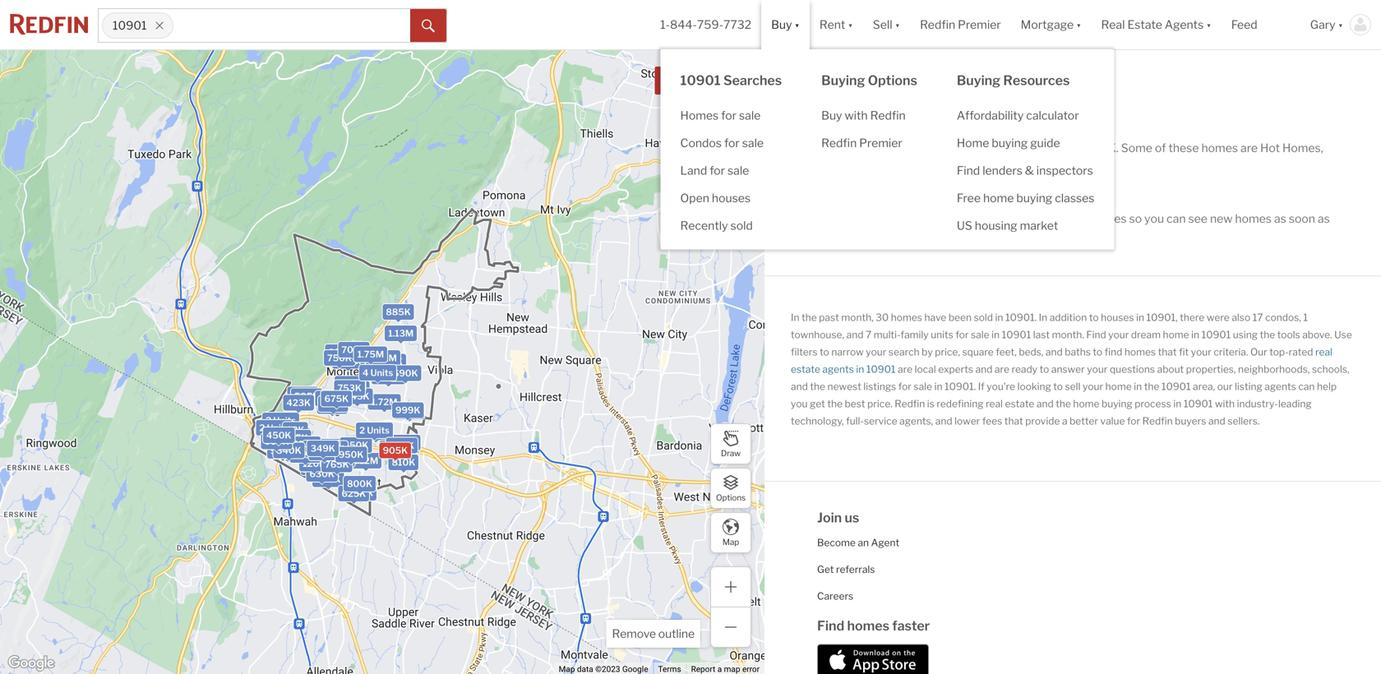 Task type: vqa. For each thing, say whether or not it's contained in the screenshot.
Sell ▾ button
yes



Task type: locate. For each thing, give the bounding box(es) containing it.
agents down neighborhoods,
[[1265, 381, 1296, 392]]

1 vertical spatial sell
[[1065, 381, 1081, 392]]

6 ▾ from the left
[[1338, 18, 1343, 32]]

0 horizontal spatial with
[[845, 109, 868, 122]]

search down family
[[889, 346, 920, 358]]

estate down looking
[[1005, 398, 1034, 410]]

are up you're
[[995, 363, 1009, 375]]

updated
[[994, 212, 1038, 226]]

in for in the past month, 30 homes have been sold in 10901.
[[791, 311, 799, 323]]

you right "so"
[[1144, 212, 1164, 226]]

0 horizontal spatial buy
[[771, 18, 792, 32]]

0 vertical spatial .
[[1116, 141, 1119, 155]]

real inside real estate agents in
[[1315, 346, 1332, 358]]

redfin premier
[[920, 18, 1001, 32], [821, 136, 902, 150]]

. some of these homes are hot homes, meaning they're likely to sell quickly.
[[791, 141, 1323, 173]]

dialog
[[661, 49, 1114, 249]]

2 as from the left
[[1318, 212, 1330, 226]]

0 vertical spatial listing
[[1001, 141, 1034, 155]]

listing
[[1001, 141, 1034, 155], [1235, 381, 1262, 392]]

redfin up 10901 link
[[879, 193, 915, 207]]

in inside if you're looking to sell your home in the 10901 area, our listing agents can help you get the best price.
[[1134, 381, 1142, 392]]

450k up 801k
[[363, 427, 388, 438]]

multi-
[[874, 329, 901, 341]]

home
[[983, 191, 1014, 205], [1163, 329, 1189, 341], [1105, 381, 1132, 392], [1073, 398, 1099, 410]]

0 vertical spatial options
[[868, 72, 917, 88]]

are inside are updated every 5 minutes so you can see new homes as soon as they come on the market.
[[974, 212, 991, 226]]

home down questions
[[1105, 381, 1132, 392]]

the inside are local experts and are ready to answer your questions about properties, neighborhoods, schools, and the newest listings for sale in
[[810, 381, 825, 392]]

sell ▾ button
[[873, 0, 900, 49]]

1 horizontal spatial homes
[[791, 141, 829, 155]]

options up buy with redfin link
[[868, 72, 917, 88]]

in up the likely
[[874, 141, 883, 155]]

1 as from the left
[[1274, 212, 1286, 226]]

and
[[846, 329, 863, 341], [1046, 346, 1063, 358], [975, 363, 993, 375], [791, 381, 808, 392], [1037, 398, 1054, 410], [935, 415, 952, 427], [1208, 415, 1225, 427]]

1 horizontal spatial buying
[[957, 72, 1001, 88]]

1 horizontal spatial can
[[1298, 381, 1315, 392]]

▾ right rent
[[848, 18, 853, 32]]

find lenders & inspectors link
[[937, 157, 1114, 185]]

get
[[817, 563, 834, 575]]

map button
[[710, 512, 751, 553]]

415k
[[316, 445, 339, 455]]

in
[[791, 311, 799, 323], [1039, 311, 1047, 323]]

1 horizontal spatial real
[[1315, 346, 1332, 358]]

for right value
[[1127, 415, 1140, 427]]

to inside if you're looking to sell your home in the 10901 area, our listing agents can help you get the best price.
[[1053, 381, 1063, 392]]

1 vertical spatial homes
[[791, 141, 829, 155]]

sale inside "link"
[[742, 136, 764, 150]]

955k
[[341, 383, 366, 394]]

options
[[868, 72, 917, 88], [716, 493, 746, 502]]

1 horizontal spatial sold
[[974, 311, 993, 323]]

redfin premier inside dialog
[[821, 136, 902, 150]]

remove 10901 image
[[154, 21, 164, 30]]

and right buyers
[[1208, 415, 1225, 427]]

0 horizontal spatial homes
[[680, 109, 719, 122]]

▾ left rent
[[794, 18, 800, 32]]

their
[[958, 193, 984, 207]]

1 vertical spatial 425k
[[293, 450, 317, 460]]

full-
[[846, 415, 864, 427]]

2 in from the left
[[1039, 311, 1047, 323]]

in up 'feet,'
[[992, 329, 1000, 341]]

0 vertical spatial real
[[1315, 346, 1332, 358]]

in inside are local experts and are ready to answer your questions about properties, neighborhoods, schools, and the newest listings for sale in
[[934, 381, 942, 392]]

premier for redfin premier button
[[958, 18, 1001, 32]]

homes right these
[[1201, 141, 1238, 155]]

450k up 525k
[[266, 430, 291, 441]]

0 horizontal spatial in
[[791, 311, 799, 323]]

free home buying classes link
[[937, 185, 1114, 212]]

options inside button
[[716, 493, 746, 502]]

listing up industry-
[[1235, 381, 1262, 392]]

and down last
[[1046, 346, 1063, 358]]

1 vertical spatial that
[[1004, 415, 1023, 427]]

630k
[[309, 469, 335, 479]]

to right the likely
[[910, 159, 921, 173]]

service
[[864, 415, 897, 427]]

1 horizontal spatial a
[[1062, 415, 1067, 427]]

650k up 810k
[[389, 440, 414, 451]]

in up buyers
[[1173, 398, 1182, 410]]

use
[[1334, 329, 1352, 341]]

housing
[[975, 219, 1017, 233]]

with inside dialog
[[845, 109, 868, 122]]

1 vertical spatial buy
[[821, 109, 842, 122]]

1 vertical spatial redfin premier
[[821, 136, 902, 150]]

learn more
[[932, 230, 994, 244]]

0 vertical spatial sold
[[730, 219, 753, 233]]

1 vertical spatial find
[[1086, 329, 1106, 341]]

▾ inside dropdown button
[[794, 18, 800, 32]]

1 vertical spatial sold
[[974, 311, 993, 323]]

premier up buying resources
[[958, 18, 1001, 32]]

0 vertical spatial agents
[[822, 363, 854, 375]]

1 horizontal spatial estate
[[1005, 398, 1034, 410]]

the down are local experts and are ready to answer your questions about properties, neighborhoods, schools, and the newest listings for sale in
[[1056, 398, 1071, 410]]

0 horizontal spatial a
[[950, 141, 957, 155]]

▾ for mortgage ▾
[[1076, 18, 1081, 32]]

sale down homes for sale link
[[742, 136, 764, 150]]

0 horizontal spatial you
[[791, 398, 808, 410]]

1 vertical spatial premier
[[859, 136, 902, 150]]

asked
[[888, 80, 942, 102]]

1 horizontal spatial buy
[[821, 109, 842, 122]]

help
[[1317, 381, 1337, 392]]

1 horizontal spatial agents
[[1265, 381, 1296, 392]]

1 vertical spatial new
[[1210, 212, 1233, 226]]

price.
[[867, 398, 893, 410]]

650k up the 1.12m
[[343, 440, 368, 450]]

0 horizontal spatial estate
[[791, 363, 820, 375]]

for right the listings
[[898, 381, 912, 392]]

0 vertical spatial you
[[1144, 212, 1164, 226]]

▾ for buy ▾
[[794, 18, 800, 32]]

1 horizontal spatial search
[[889, 346, 920, 358]]

find for find lenders & inspectors
[[957, 164, 980, 178]]

1 horizontal spatial options
[[868, 72, 917, 88]]

real estate agents ▾ link
[[1101, 0, 1212, 49]]

schools,
[[1312, 363, 1349, 375]]

0 vertical spatial houses
[[712, 191, 751, 205]]

redfin up "they're"
[[821, 136, 857, 150]]

0 vertical spatial estate
[[791, 363, 820, 375]]

sale for homes for sale
[[739, 109, 761, 122]]

your inside are local experts and are ready to answer your questions about properties, neighborhoods, schools, and the newest listings for sale in
[[1087, 363, 1108, 375]]

buying up lenders on the top of the page
[[992, 136, 1028, 150]]

349k
[[311, 443, 335, 454]]

homes for homes for sale
[[680, 109, 719, 122]]

▾ right the agents
[[1206, 18, 1212, 32]]

with inside redfin is redefining real estate and the home buying process in 10901 with industry-leading technology, full-service agents, and lower fees that provide a better value for redfin buyers and sellers.
[[1215, 398, 1235, 410]]

find up the find
[[1086, 329, 1106, 341]]

redfin right sell ▾
[[920, 18, 955, 32]]

month,
[[841, 311, 874, 323]]

1 buying from the left
[[821, 72, 865, 88]]

0 horizontal spatial new
[[987, 193, 1010, 207]]

▾
[[794, 18, 800, 32], [848, 18, 853, 32], [895, 18, 900, 32], [1076, 18, 1081, 32], [1206, 18, 1212, 32], [1338, 18, 1343, 32]]

30
[[876, 311, 889, 323]]

2 buying from the left
[[957, 72, 1001, 88]]

buying up buy with redfin
[[821, 72, 865, 88]]

700k up 1.10m
[[341, 345, 366, 355]]

1 vertical spatial estate
[[1005, 398, 1034, 410]]

2
[[266, 415, 271, 426], [259, 423, 265, 433], [359, 425, 365, 436], [306, 443, 312, 454], [310, 447, 315, 457], [310, 451, 315, 462], [310, 452, 316, 463]]

0 vertical spatial that
[[1158, 346, 1177, 358]]

sale up condos for sale "link"
[[739, 109, 761, 122]]

agents up "newest"
[[822, 363, 854, 375]]

sale for homes for sale in 10901 have a median listing price of $799k
[[850, 141, 871, 155]]

580k
[[332, 444, 357, 455]]

premier up the likely
[[859, 136, 902, 150]]

0 horizontal spatial .
[[974, 381, 976, 392]]

you inside are updated every 5 minutes so you can see new homes as soon as they come on the market.
[[1144, 212, 1164, 226]]

condos
[[680, 136, 722, 150]]

agents inside if you're looking to sell your home in the 10901 area, our listing agents can help you get the best price.
[[1265, 381, 1296, 392]]

10901.
[[1005, 311, 1037, 323]]

0 vertical spatial homes
[[680, 109, 719, 122]]

0 vertical spatial buy
[[771, 18, 792, 32]]

sold
[[730, 219, 753, 233], [974, 311, 993, 323]]

homes up condos
[[680, 109, 719, 122]]

0 vertical spatial find
[[957, 164, 980, 178]]

5 ▾ from the left
[[1206, 18, 1212, 32]]

1 vertical spatial with
[[1215, 398, 1235, 410]]

140k
[[320, 458, 344, 469]]

homes up download the redfin app on the apple app store image
[[847, 618, 889, 634]]

0 horizontal spatial sold
[[730, 219, 753, 233]]

844-
[[670, 18, 697, 32]]

0 vertical spatial 425k
[[284, 433, 308, 443]]

1 horizontal spatial find
[[957, 164, 980, 178]]

minutes
[[1083, 212, 1127, 226]]

0 horizontal spatial sell
[[923, 159, 941, 173]]

0 vertical spatial redfin premier
[[920, 18, 1001, 32]]

0 horizontal spatial real
[[986, 398, 1003, 410]]

if you're looking to sell your home in the 10901 area, our listing agents can help you get the best price.
[[791, 381, 1337, 410]]

0 horizontal spatial of
[[1066, 141, 1077, 155]]

open houses link
[[661, 185, 802, 212]]

buy right 7732
[[771, 18, 792, 32]]

4 ▾ from the left
[[1076, 18, 1081, 32]]

buying
[[992, 136, 1028, 150], [1016, 191, 1052, 205], [1102, 398, 1133, 410]]

homes up meaning
[[791, 141, 829, 155]]

0 horizontal spatial 700k
[[316, 474, 341, 485]]

1 vertical spatial have
[[924, 311, 946, 323]]

sell down homes for sale in 10901 have a median listing price of $799k
[[923, 159, 941, 173]]

0 horizontal spatial that
[[1004, 415, 1023, 427]]

0 horizontal spatial 475k
[[279, 438, 303, 448]]

of left these
[[1155, 141, 1166, 155]]

1 horizontal spatial listing
[[1235, 381, 1262, 392]]

are left hot
[[1241, 141, 1258, 155]]

sold right been
[[974, 311, 993, 323]]

save
[[669, 74, 695, 88]]

open houses
[[680, 191, 751, 205]]

10901 inside redfin is redefining real estate and the home buying process in 10901 with industry-leading technology, full-service agents, and lower fees that provide a better value for redfin buyers and sellers.
[[1184, 398, 1213, 410]]

fit
[[1179, 346, 1189, 358]]

units
[[370, 368, 393, 378], [273, 415, 296, 426], [267, 423, 290, 433], [367, 425, 390, 436], [315, 443, 338, 454], [314, 443, 337, 454], [317, 447, 340, 457], [317, 451, 340, 462], [318, 452, 340, 463]]

home buying guide
[[957, 136, 1060, 150]]

1 horizontal spatial 700k
[[341, 345, 366, 355]]

listing up find lenders & inspectors
[[1001, 141, 1034, 155]]

1 horizontal spatial that
[[1158, 346, 1177, 358]]

1 vertical spatial a
[[1062, 415, 1067, 427]]

1 horizontal spatial of
[[1155, 141, 1166, 155]]

0 vertical spatial a
[[950, 141, 957, 155]]

356k
[[314, 453, 339, 464]]

2 vertical spatial find
[[817, 618, 844, 634]]

real estate agents ▾ button
[[1091, 0, 1221, 49]]

0 horizontal spatial options
[[716, 493, 746, 502]]

None search field
[[173, 9, 410, 42]]

new
[[987, 193, 1010, 207], [1210, 212, 1233, 226]]

10901
[[113, 18, 147, 32], [680, 72, 721, 88], [886, 141, 920, 155], [935, 212, 969, 226], [1002, 329, 1031, 341], [1202, 329, 1231, 341], [866, 363, 896, 375], [945, 381, 974, 392], [1162, 381, 1191, 392], [1184, 398, 1213, 410]]

0 horizontal spatial redfin premier
[[821, 136, 902, 150]]

homes up family
[[891, 311, 922, 323]]

10901 up redefining
[[945, 381, 974, 392]]

search
[[698, 74, 734, 88], [889, 346, 920, 358]]

10901 up the likely
[[886, 141, 920, 155]]

0 vertical spatial with
[[845, 109, 868, 122]]

agents
[[822, 363, 854, 375], [1265, 381, 1296, 392]]

properties,
[[1186, 363, 1236, 375]]

0 vertical spatial sell
[[923, 159, 941, 173]]

0 vertical spatial can
[[1167, 212, 1186, 226]]

0 horizontal spatial search
[[698, 74, 734, 88]]

calculator
[[1026, 109, 1079, 122]]

are
[[1241, 141, 1258, 155], [974, 212, 991, 226], [898, 363, 913, 375], [995, 363, 1009, 375]]

0 horizontal spatial as
[[1274, 212, 1286, 226]]

buy down frequently
[[821, 109, 842, 122]]

premier inside button
[[958, 18, 1001, 32]]

2 of from the left
[[1155, 141, 1166, 155]]

search inside button
[[698, 74, 734, 88]]

10901 down area,
[[1184, 398, 1213, 410]]

have up 'units'
[[924, 311, 946, 323]]

425k up 340k
[[284, 433, 308, 443]]

in left the 10901.
[[995, 311, 1003, 323]]

1 horizontal spatial premier
[[958, 18, 1001, 32]]

buy inside dialog
[[821, 109, 842, 122]]

learn
[[932, 230, 963, 244]]

buy inside dropdown button
[[771, 18, 792, 32]]

10901 up homes for sale
[[680, 72, 721, 88]]

1.54m
[[375, 371, 402, 382]]

that right fees
[[1004, 415, 1023, 427]]

for right land
[[710, 164, 725, 178]]

1 vertical spatial you
[[791, 398, 808, 410]]

10901 inside dialog
[[680, 72, 721, 88]]

305k
[[312, 447, 337, 458], [312, 447, 337, 458]]

better
[[1070, 415, 1098, 427]]

find for find homes faster
[[817, 618, 844, 634]]

2 ▾ from the left
[[848, 18, 853, 32]]

3 ▾ from the left
[[895, 18, 900, 32]]

your down 7
[[866, 346, 886, 358]]

the right on
[[866, 230, 884, 244]]

563k
[[291, 389, 315, 400]]

in up townhouse,
[[791, 311, 799, 323]]

10901 up the listings
[[866, 363, 896, 375]]

of right price
[[1066, 141, 1077, 155]]

950k
[[339, 449, 364, 460]]

the up process
[[1144, 381, 1159, 392]]

sale down condos for sale "link"
[[728, 164, 749, 178]]

1 vertical spatial houses
[[1101, 311, 1134, 323]]

810k
[[392, 457, 415, 468]]

1 vertical spatial agents
[[1265, 381, 1296, 392]]

0 vertical spatial premier
[[958, 18, 1001, 32]]

houses up dream
[[1101, 311, 1134, 323]]

redfin premier inside button
[[920, 18, 1001, 32]]

1 of from the left
[[1066, 141, 1077, 155]]

estate inside real estate agents in
[[791, 363, 820, 375]]

buying options
[[821, 72, 917, 88]]

0 horizontal spatial agents
[[822, 363, 854, 375]]

sell down answer
[[1065, 381, 1081, 392]]

to down answer
[[1053, 381, 1063, 392]]

agent
[[871, 537, 899, 549]]

you inside if you're looking to sell your home in the 10901 area, our listing agents can help you get the best price.
[[791, 398, 808, 410]]

have up quickly.
[[922, 141, 948, 155]]

find down careers
[[817, 618, 844, 634]]

rent ▾ button
[[810, 0, 863, 49]]

a left home
[[950, 141, 957, 155]]

1 vertical spatial real
[[986, 398, 1003, 410]]

homes inside the use filters to narrow your search by price, square feet, beds, and baths to find homes that fit your criteria.
[[1124, 346, 1156, 358]]

the
[[866, 230, 884, 244], [802, 311, 817, 323], [1260, 329, 1275, 341], [810, 381, 825, 392], [1144, 381, 1159, 392], [827, 398, 843, 410], [1056, 398, 1071, 410]]

search right "save"
[[698, 74, 734, 88]]

home down in addition to houses in 10901, there were also 17 condos,
[[1163, 329, 1189, 341]]

1 vertical spatial listing
[[1235, 381, 1262, 392]]

options up map button
[[716, 493, 746, 502]]

and left lower on the right of the page
[[935, 415, 952, 427]]

625k
[[342, 488, 366, 499]]

that inside the use filters to narrow your search by price, square feet, beds, and baths to find homes that fit your criteria.
[[1158, 346, 1177, 358]]

sale
[[739, 109, 761, 122], [742, 136, 764, 150], [850, 141, 871, 155], [728, 164, 749, 178], [971, 329, 989, 341], [914, 381, 932, 392]]

1 in from the left
[[791, 311, 799, 323]]

google image
[[4, 653, 58, 674]]

0 horizontal spatial houses
[[712, 191, 751, 205]]

1 horizontal spatial redfin premier
[[920, 18, 1001, 32]]

975k
[[397, 406, 421, 417]]

for inside redfin is redefining real estate and the home buying process in 10901 with industry-leading technology, full-service agents, and lower fees that provide a better value for redfin buyers and sellers.
[[1127, 415, 1140, 427]]

homes for homes for sale in 10901 have a median listing price of $799k
[[791, 141, 829, 155]]

buying up updated
[[1016, 191, 1052, 205]]

▾ right mortgage
[[1076, 18, 1081, 32]]

can left see
[[1167, 212, 1186, 226]]

sale for condos for sale
[[742, 136, 764, 150]]

real inside redfin is redefining real estate and the home buying process in 10901 with industry-leading technology, full-service agents, and lower fees that provide a better value for redfin buyers and sellers.
[[986, 398, 1003, 410]]

new right see
[[1210, 212, 1233, 226]]

find inside find lenders & inspectors link
[[957, 164, 980, 178]]

sold inside recently sold "link"
[[730, 219, 753, 233]]

. left if
[[974, 381, 976, 392]]

were
[[1207, 311, 1230, 323]]

redfin down process
[[1142, 415, 1173, 427]]

0 vertical spatial have
[[922, 141, 948, 155]]

sell inside if you're looking to sell your home in the 10901 area, our listing agents can help you get the best price.
[[1065, 381, 1081, 392]]

1 vertical spatial can
[[1298, 381, 1315, 392]]

top-
[[1269, 346, 1289, 358]]

1 vertical spatial options
[[716, 493, 746, 502]]

buy ▾
[[771, 18, 800, 32]]

423k
[[286, 398, 311, 408]]

0 vertical spatial search
[[698, 74, 734, 88]]

you're
[[987, 381, 1015, 392]]

submit search image
[[422, 20, 435, 33]]

home inside if you're looking to sell your home in the 10901 area, our listing agents can help you get the best price.
[[1105, 381, 1132, 392]]

0 horizontal spatial premier
[[859, 136, 902, 150]]

1 horizontal spatial as
[[1318, 212, 1330, 226]]

are local experts and are ready to answer your questions about properties, neighborhoods, schools, and the newest listings for sale in
[[791, 363, 1349, 392]]

leading
[[1278, 398, 1312, 410]]

using
[[1233, 329, 1258, 341]]

homes inside are updated every 5 minutes so you can see new homes as soon as they come on the market.
[[1235, 212, 1272, 226]]

0 horizontal spatial can
[[1167, 212, 1186, 226]]

buyers
[[1175, 415, 1206, 427]]

buying inside redfin is redefining real estate and the home buying process in 10901 with industry-leading technology, full-service agents, and lower fees that provide a better value for redfin buyers and sellers.
[[1102, 398, 1133, 410]]

1 ▾ from the left
[[794, 18, 800, 32]]

1 horizontal spatial in
[[1039, 311, 1047, 323]]

answer
[[1051, 363, 1085, 375]]

2 horizontal spatial find
[[1086, 329, 1106, 341]]

sell inside . some of these homes are hot homes, meaning they're likely to sell quickly.
[[923, 159, 941, 173]]

▾ right gary
[[1338, 18, 1343, 32]]

are up more
[[974, 212, 991, 226]]

0 vertical spatial 700k
[[341, 345, 366, 355]]

. left some
[[1116, 141, 1119, 155]]

for up "they're"
[[832, 141, 847, 155]]

2 vertical spatial buying
[[1102, 398, 1133, 410]]

1 horizontal spatial new
[[1210, 212, 1233, 226]]

redfin premier up questions
[[920, 18, 1001, 32]]



Task type: describe. For each thing, give the bounding box(es) containing it.
home inside redfin is redefining real estate and the home buying process in 10901 with industry-leading technology, full-service agents, and lower fees that provide a better value for redfin buyers and sellers.
[[1073, 398, 1099, 410]]

above.
[[1302, 329, 1332, 341]]

premier for redfin premier link
[[859, 136, 902, 150]]

free home buying classes
[[957, 191, 1095, 205]]

homes for sale link
[[661, 102, 802, 129]]

139k
[[304, 462, 327, 472]]

home inside dialog
[[983, 191, 1014, 205]]

the right the get
[[827, 398, 843, 410]]

price,
[[935, 346, 960, 358]]

10901 up learn
[[935, 212, 969, 226]]

$799k
[[1079, 141, 1116, 155]]

1 horizontal spatial 650k
[[389, 440, 414, 451]]

1 vertical spatial buying
[[1016, 191, 1052, 205]]

buying for buying options
[[821, 72, 865, 88]]

523k
[[320, 401, 344, 412]]

sell ▾ button
[[863, 0, 910, 49]]

listing inside if you're looking to sell your home in the 10901 area, our listing agents can help you get the best price.
[[1235, 381, 1262, 392]]

the up our
[[1260, 329, 1275, 341]]

10901 inside if you're looking to sell your home in the 10901 area, our listing agents can help you get the best price.
[[1162, 381, 1191, 392]]

▾ for rent ▾
[[848, 18, 853, 32]]

10901 left remove 10901 icon
[[113, 18, 147, 32]]

affordability
[[957, 109, 1024, 122]]

1 horizontal spatial 450k
[[363, 427, 388, 438]]

redfin inside button
[[920, 18, 955, 32]]

and up if
[[975, 363, 993, 375]]

1.13m
[[388, 328, 414, 339]]

10901 .
[[945, 381, 978, 392]]

agents inside real estate agents in
[[822, 363, 854, 375]]

your inside if you're looking to sell your home in the 10901 area, our listing agents can help you get the best price.
[[1083, 381, 1103, 392]]

your right 'fit'
[[1191, 346, 1212, 358]]

335k
[[315, 441, 340, 452]]

83k
[[286, 424, 305, 435]]

. inside . some of these homes are hot homes, meaning they're likely to sell quickly.
[[1116, 141, 1119, 155]]

a inside redfin is redefining real estate and the home buying process in 10901 with industry-leading technology, full-service agents, and lower fees that provide a better value for redfin buyers and sellers.
[[1062, 415, 1067, 427]]

free
[[957, 191, 981, 205]]

of inside . some of these homes are hot homes, meaning they're likely to sell quickly.
[[1155, 141, 1166, 155]]

to inside . some of these homes are hot homes, meaning they're likely to sell quickly.
[[910, 159, 921, 173]]

the up townhouse,
[[802, 311, 817, 323]]

estate inside redfin is redefining real estate and the home buying process in 10901 with industry-leading technology, full-service agents, and lower fees that provide a better value for redfin buyers and sellers.
[[1005, 398, 1034, 410]]

0 vertical spatial new
[[987, 193, 1010, 207]]

process
[[1135, 398, 1171, 410]]

0 vertical spatial buying
[[992, 136, 1028, 150]]

are inside . some of these homes are hot homes, meaning they're likely to sell quickly.
[[1241, 141, 1258, 155]]

home
[[957, 136, 989, 150]]

get
[[810, 398, 825, 410]]

can inside if you're looking to sell your home in the 10901 area, our listing agents can help you get the best price.
[[1298, 381, 1315, 392]]

become an agent button
[[817, 537, 899, 549]]

often
[[818, 193, 847, 207]]

download the redfin app on the apple app store image
[[817, 644, 929, 674]]

best
[[845, 398, 865, 410]]

sale up 'square'
[[971, 329, 989, 341]]

map region
[[0, 25, 840, 674]]

affordability calculator link
[[937, 102, 1114, 129]]

are left the local
[[898, 363, 913, 375]]

are updated every 5 minutes so you can see new homes as soon as they come on the market.
[[791, 212, 1330, 244]]

real estate agents in
[[791, 346, 1332, 375]]

10901 down were
[[1202, 329, 1231, 341]]

likely
[[880, 159, 907, 173]]

home buying guide link
[[937, 129, 1114, 157]]

for inside are local experts and are ready to answer your questions about properties, neighborhoods, schools, and the newest listings for sale in
[[898, 381, 912, 392]]

1 townhouse,
[[791, 311, 1308, 341]]

homes for sale in 10901 have a median listing price of $799k
[[791, 141, 1116, 155]]

buying for buying resources
[[957, 72, 1001, 88]]

to down townhouse,
[[820, 346, 829, 358]]

in inside redfin is redefining real estate and the home buying process in 10901 with industry-leading technology, full-service agents, and lower fees that provide a better value for redfin buyers and sellers.
[[1173, 398, 1182, 410]]

land for sale
[[680, 164, 749, 178]]

and down filters
[[791, 381, 808, 392]]

industry-
[[1237, 398, 1278, 410]]

753k
[[338, 383, 362, 393]]

in up dream
[[1136, 311, 1144, 323]]

redfin up redfin premier link
[[870, 109, 906, 122]]

320k
[[305, 458, 330, 469]]

sale for land for sale
[[728, 164, 749, 178]]

frequently
[[791, 80, 884, 102]]

rent ▾ button
[[819, 0, 853, 49]]

775k
[[318, 463, 342, 473]]

4 units
[[362, 368, 393, 378]]

1.10m
[[335, 355, 361, 366]]

in for in addition to houses in 10901, there were also 17 condos,
[[1039, 311, 1047, 323]]

sale inside are local experts and are ready to answer your questions about properties, neighborhoods, schools, and the newest listings for sale in
[[914, 381, 932, 392]]

how
[[791, 193, 816, 207]]

610k
[[321, 399, 345, 409]]

550k
[[292, 439, 317, 450]]

0 horizontal spatial 650k
[[343, 440, 368, 450]]

value
[[1100, 415, 1125, 427]]

gary ▾
[[1310, 18, 1343, 32]]

575k
[[319, 393, 343, 404]]

townhouse,
[[791, 329, 844, 341]]

filters
[[791, 346, 818, 358]]

525k
[[270, 445, 295, 456]]

640k
[[340, 440, 365, 451]]

mortgage ▾ button
[[1021, 0, 1081, 49]]

redfin premier for redfin premier button
[[920, 18, 1001, 32]]

fees
[[982, 415, 1002, 427]]

experts
[[938, 363, 973, 375]]

to right addition
[[1089, 311, 1099, 323]]

1-844-759-7732 link
[[660, 18, 751, 32]]

and inside the use filters to narrow your search by price, square feet, beds, and baths to find homes that fit your criteria.
[[1046, 346, 1063, 358]]

can inside are updated every 5 minutes so you can see new homes as soon as they come on the market.
[[1167, 212, 1186, 226]]

draw button
[[710, 423, 751, 464]]

999k
[[395, 405, 420, 415]]

rated
[[1289, 346, 1313, 358]]

buy ▾ button
[[771, 0, 800, 49]]

1 vertical spatial .
[[974, 381, 976, 392]]

redfin premier for redfin premier link
[[821, 136, 902, 150]]

in down there
[[1191, 329, 1199, 341]]

use filters to narrow your search by price, square feet, beds, and baths to find homes that fit your criteria.
[[791, 329, 1352, 358]]

median
[[959, 141, 999, 155]]

homes inside . some of these homes are hot homes, meaning they're likely to sell quickly.
[[1201, 141, 1238, 155]]

buy for buy with redfin
[[821, 109, 842, 122]]

resources
[[1003, 72, 1070, 88]]

questions
[[1110, 363, 1155, 375]]

0 horizontal spatial listing
[[1001, 141, 1034, 155]]

our
[[1217, 381, 1233, 392]]

buy for buy ▾
[[771, 18, 792, 32]]

for up condos for sale "link"
[[721, 109, 737, 122]]

the inside redfin is redefining real estate and the home buying process in 10901 with industry-leading technology, full-service agents, and lower fees that provide a better value for redfin buyers and sellers.
[[1056, 398, 1071, 410]]

for inside "link"
[[724, 136, 740, 150]]

885k
[[386, 306, 411, 317]]

our
[[1250, 346, 1267, 358]]

the inside are updated every 5 minutes so you can see new homes as soon as they come on the market.
[[866, 230, 884, 244]]

1
[[1303, 311, 1308, 323]]

7732
[[723, 18, 751, 32]]

1 horizontal spatial houses
[[1101, 311, 1134, 323]]

lower
[[954, 415, 980, 427]]

search inside the use filters to narrow your search by price, square feet, beds, and baths to find homes that fit your criteria.
[[889, 346, 920, 358]]

255k
[[314, 453, 338, 464]]

houses inside open houses link
[[712, 191, 751, 205]]

and left 7
[[846, 329, 863, 341]]

to left the find
[[1093, 346, 1102, 358]]

an
[[858, 537, 869, 549]]

in addition to houses in 10901, there were also 17 condos,
[[1039, 311, 1303, 323]]

new inside are updated every 5 minutes so you can see new homes as soon as they come on the market.
[[1210, 212, 1233, 226]]

1 vertical spatial 700k
[[316, 474, 341, 485]]

market.
[[886, 230, 927, 244]]

and up provide
[[1037, 398, 1054, 410]]

redfin up 'agents,'
[[895, 398, 925, 410]]

real estate agents ▾
[[1101, 18, 1212, 32]]

buy with redfin link
[[802, 102, 937, 129]]

▾ for sell ▾
[[895, 18, 900, 32]]

quickly.
[[944, 159, 983, 173]]

how often does redfin update their new listings?
[[791, 193, 1058, 207]]

narrow
[[831, 346, 864, 358]]

sellers.
[[1228, 415, 1260, 427]]

839k
[[328, 347, 353, 358]]

▾ for gary ▾
[[1338, 18, 1343, 32]]

so
[[1129, 212, 1142, 226]]

750k
[[327, 353, 352, 363]]

0 horizontal spatial 450k
[[266, 430, 291, 441]]

beds,
[[1019, 346, 1044, 358]]

redfin is redefining real estate and the home buying process in 10901 with industry-leading technology, full-service agents, and lower fees that provide a better value for redfin buyers and sellers.
[[791, 398, 1312, 427]]

find for find your dream home in 10901 using the tools above.
[[1086, 329, 1106, 341]]

that inside redfin is redefining real estate and the home buying process in 10901 with industry-leading technology, full-service agents, and lower fees that provide a better value for redfin buyers and sellers.
[[1004, 415, 1023, 427]]

is
[[927, 398, 935, 410]]

market
[[1020, 219, 1058, 233]]

in inside real estate agents in
[[856, 363, 864, 375]]

dream
[[1131, 329, 1161, 341]]

dialog containing 10901
[[661, 49, 1114, 249]]

find your dream home in 10901 using the tools above.
[[1086, 329, 1334, 341]]

to inside are local experts and are ready to answer your questions about properties, neighborhoods, schools, and the newest listings for sale in
[[1040, 363, 1049, 375]]

2.42m
[[369, 352, 397, 363]]

1 horizontal spatial 475k
[[320, 444, 344, 454]]

land for sale link
[[661, 157, 802, 185]]

in the past month, 30 homes have been sold in 10901.
[[791, 311, 1039, 323]]

17
[[1253, 311, 1263, 323]]

your up the find
[[1108, 329, 1129, 341]]

1.75m
[[357, 349, 384, 360]]

for down been
[[956, 329, 969, 341]]

10901 down the 10901.
[[1002, 329, 1031, 341]]

lenders
[[983, 164, 1023, 178]]

remove
[[612, 627, 656, 641]]

these
[[1169, 141, 1199, 155]]



